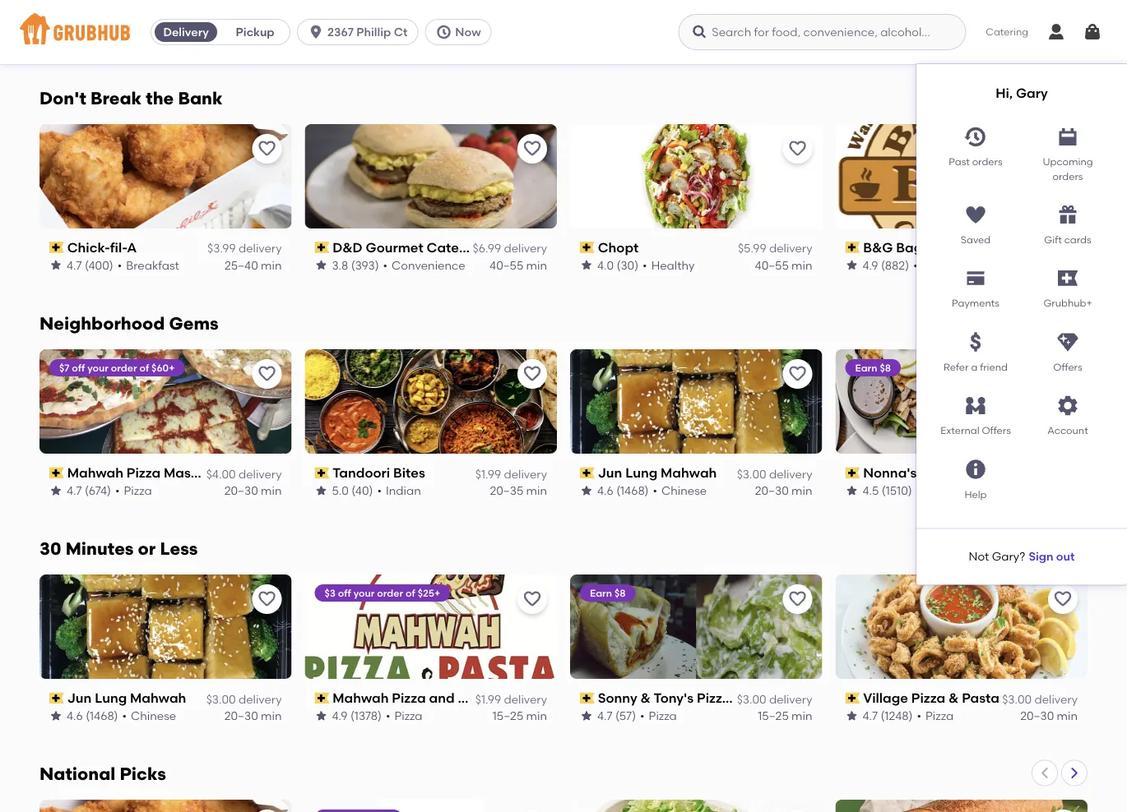 Task type: describe. For each thing, give the bounding box(es) containing it.
svg image inside offers link
[[1056, 331, 1079, 354]]

20–30 for jun lung mahwah  logo to the bottom
[[224, 709, 258, 723]]

the
[[598, 14, 622, 30]]

4.0 (30)
[[597, 258, 639, 272]]

svg image for now
[[435, 24, 452, 40]]

(1468) for subscription pass icon left of phillip
[[351, 33, 383, 47]]

1 horizontal spatial 5.0 (40)
[[332, 484, 373, 498]]

mahwah pizza and pasta
[[333, 690, 495, 706]]

(882)
[[881, 258, 909, 272]]

4.7 (1248)
[[863, 709, 913, 723]]

catering inside catering button
[[986, 26, 1028, 38]]

3.8
[[332, 258, 348, 272]]

& right deli
[[954, 14, 964, 30]]

0 horizontal spatial 20–35 min
[[225, 33, 282, 47]]

$3.00 delivery for subscription pass icon above national
[[206, 692, 282, 706]]

subscription pass image for chick-fil-a
[[49, 242, 64, 253]]

1 vertical spatial 20–35 min
[[490, 484, 547, 498]]

0 vertical spatial $1.99
[[210, 16, 236, 30]]

4.5
[[863, 484, 879, 498]]

ct
[[394, 25, 408, 39]]

subscription pass image for tandoori bites logo
[[315, 467, 329, 479]]

bakery
[[501, 240, 546, 256]]

4.7 for sonny & tony's pizza & italian restaurant
[[597, 709, 613, 723]]

$6.99 delivery
[[473, 242, 547, 256]]

1 vertical spatial 4.6
[[597, 484, 614, 498]]

(57)
[[615, 709, 636, 723]]

$6.00 delivery
[[1002, 242, 1078, 256]]

grubhub+
[[1043, 298, 1092, 310]]

subscription pass image for chestnut deli & catering
[[845, 17, 860, 28]]

earn for nonna's pizza & restaurant
[[855, 362, 877, 374]]

30–45
[[755, 33, 789, 47]]

subscription pass image inside nonna's pizza & restaurant link
[[845, 467, 860, 479]]

5.0 for tandoori bites's subscription pass image
[[67, 33, 83, 47]]

$3.99 for 25–40
[[207, 242, 236, 256]]

$8 for $3.00 delivery
[[614, 587, 626, 599]]

don't
[[39, 88, 86, 109]]

1 horizontal spatial lung
[[360, 14, 392, 30]]

orders for past orders
[[972, 156, 1003, 168]]

the mindful cafe
[[598, 14, 709, 30]]

break
[[90, 88, 142, 109]]

• chinese for jun lung mahwah  logo to the bottom
[[122, 709, 176, 723]]

0 horizontal spatial restaurant
[[792, 690, 864, 706]]

past orders
[[949, 156, 1003, 168]]

• healthy
[[643, 258, 695, 272]]

payments
[[952, 298, 1000, 310]]

1 horizontal spatial tandoori bites
[[333, 465, 425, 481]]

0 vertical spatial 20–35
[[225, 33, 258, 47]]

2 horizontal spatial jun lung mahwah
[[598, 465, 717, 481]]

partnership icon image
[[964, 395, 987, 418]]

the
[[146, 88, 174, 109]]

off for mahwah pizza and pasta
[[338, 587, 351, 599]]

0 vertical spatial • chinese
[[388, 33, 442, 47]]

b&g bagels
[[863, 240, 940, 256]]

external
[[940, 425, 979, 437]]

chinese for subscription pass icon above national
[[131, 709, 176, 723]]

$3.00 for sonny & tony's pizza & italian restaurant logo
[[737, 692, 766, 706]]

earn $8 for nonna's pizza & restaurant
[[855, 362, 891, 374]]

1 chick-fil-a logo image from the top
[[39, 124, 292, 229]]

3.8 (393)
[[332, 258, 379, 272]]

$3.00 for right jun lung mahwah  logo
[[737, 467, 766, 481]]

svg image for upcoming orders
[[1056, 125, 1079, 149]]

panera bread logo image
[[835, 800, 1088, 813]]

4.0
[[597, 258, 614, 272]]

• pizza for master
[[115, 484, 152, 498]]

national picks
[[39, 764, 166, 785]]

italian
[[747, 690, 789, 706]]

caret right icon image for 30 minutes or less
[[1068, 542, 1081, 555]]

friend
[[980, 361, 1008, 373]]

$1.99 delivery for neighborhood gems
[[475, 467, 547, 481]]

$3.00 for village pizza & pasta logo
[[1002, 692, 1032, 706]]

1 vertical spatial • indian
[[377, 484, 421, 498]]

1 horizontal spatial indian
[[386, 484, 421, 498]]

$5.99
[[738, 242, 766, 256]]

• breakfast for fil-
[[117, 258, 179, 272]]

(3)
[[881, 33, 895, 47]]

0 vertical spatial and
[[691, 33, 714, 47]]

svg image right the $7.49
[[1046, 22, 1066, 42]]

sign out button
[[1029, 542, 1075, 572]]

fil-
[[110, 240, 127, 256]]

nonna's pizza & restaurant
[[863, 465, 1043, 481]]

$60+
[[151, 362, 175, 374]]

gary for not
[[992, 550, 1020, 564]]

4.7 for chick-fil-a
[[67, 258, 82, 272]]

upcoming orders
[[1043, 156, 1093, 182]]

help
[[965, 489, 987, 501]]

phillip
[[356, 25, 391, 39]]

25–40
[[225, 258, 258, 272]]

svg image for refer a friend
[[964, 331, 987, 354]]

$8 for nonna's pizza & restaurant
[[880, 362, 891, 374]]

saved link
[[930, 197, 1022, 247]]

coffee and tea
[[651, 33, 736, 47]]

4.7 (674)
[[67, 484, 111, 498]]

$25+
[[418, 587, 440, 599]]

account link
[[1022, 388, 1114, 438]]

30
[[39, 539, 61, 559]]

tandoori bites logo image
[[305, 349, 557, 454]]

neighborhood gems
[[39, 313, 219, 334]]

4.6 for subscription pass icon above national
[[67, 709, 83, 723]]

2367 phillip ct button
[[297, 19, 425, 45]]

coffee
[[651, 33, 689, 47]]

• convenience
[[383, 258, 465, 272]]

5.0 for tandoori bites logo subscription pass icon
[[332, 484, 349, 498]]

earn $8 for $3.00 delivery
[[590, 587, 626, 599]]

1 horizontal spatial 40–55
[[755, 258, 789, 272]]

national
[[39, 764, 115, 785]]

don't break the bank
[[39, 88, 223, 109]]

a
[[127, 240, 137, 256]]

$1.99 for neighborhood gems
[[475, 467, 501, 481]]

3 caret left icon image from the top
[[1038, 767, 1051, 780]]

2 horizontal spatial chinese
[[662, 484, 707, 498]]

sonny & tony's pizza & italian restaurant logo image
[[570, 575, 822, 679]]

your for mahwah pizza master
[[87, 362, 109, 374]]

0 vertical spatial 5.0 (40)
[[67, 33, 108, 47]]

gift cards link
[[1022, 197, 1114, 247]]

help button
[[930, 452, 1022, 502]]

1 vertical spatial (1468)
[[616, 484, 649, 498]]

0 vertical spatial 4.6 (1468)
[[332, 33, 383, 47]]

(1378)
[[350, 709, 382, 723]]

20–30 for mahwah pizza master logo
[[224, 484, 258, 498]]

jun for jun lung mahwah  logo to the bottom
[[67, 690, 92, 706]]

external offers button
[[930, 388, 1022, 438]]

account
[[1048, 425, 1088, 437]]

$3 off your order of $25+
[[325, 587, 440, 599]]

chipotle logo image
[[570, 800, 822, 813]]

catering right deli
[[967, 14, 1025, 30]]

chopt logo image
[[570, 124, 822, 229]]

pasta for mahwah pizza and pasta
[[458, 690, 495, 706]]

4.6 for subscription pass icon left of phillip
[[332, 33, 348, 47]]

earn for $3.00 delivery
[[590, 587, 612, 599]]

pickup button
[[221, 19, 290, 45]]

1 horizontal spatial tandoori
[[333, 465, 390, 481]]

$3.99 delivery for 30–45
[[738, 16, 812, 30]]

subscription pass image for jun lung mahwah
[[580, 467, 595, 479]]

master
[[164, 465, 209, 481]]

d&d
[[333, 240, 363, 256]]

$3
[[325, 587, 336, 599]]

& inside nonna's pizza & restaurant link
[[957, 465, 967, 481]]

4.7 for mahwah pizza master
[[67, 484, 82, 498]]

or
[[138, 539, 156, 559]]

gourmet
[[366, 240, 423, 256]]

grubhub plus flag logo image
[[1058, 271, 1078, 286]]

0 vertical spatial offers
[[1053, 361, 1082, 373]]

orders for upcoming orders
[[1053, 170, 1083, 182]]

1 vertical spatial 20–35
[[490, 484, 523, 498]]

refer
[[944, 361, 969, 373]]

Search for food, convenience, alcohol... search field
[[678, 14, 966, 50]]

0 vertical spatial restaurant
[[970, 465, 1043, 481]]

0 horizontal spatial tandoori
[[67, 14, 125, 30]]

less
[[160, 539, 198, 559]]

2 vertical spatial jun lung mahwah
[[67, 690, 186, 706]]

?
[[1020, 550, 1025, 564]]

3.7
[[863, 33, 878, 47]]

convenience
[[392, 258, 465, 272]]

15–25 min for pasta
[[493, 709, 547, 723]]

not gary ? sign out
[[969, 550, 1075, 564]]

(30)
[[617, 258, 639, 272]]

0 vertical spatial $1.99 delivery
[[210, 16, 282, 30]]

village pizza & pasta logo image
[[835, 575, 1088, 679]]

sonny
[[598, 690, 637, 706]]

out
[[1056, 550, 1075, 564]]

village
[[863, 690, 908, 706]]

4.9 (882)
[[863, 258, 909, 272]]

bagels
[[896, 240, 940, 256]]

svg image for 2367 phillip ct
[[308, 24, 324, 40]]

0 vertical spatial (40)
[[86, 33, 108, 47]]

1 horizontal spatial 40–55 min
[[755, 258, 812, 272]]

mahwah pizza master
[[67, 465, 209, 481]]

15–25 min for pizza
[[758, 709, 812, 723]]

subscription pass image up national
[[49, 693, 64, 704]]



Task type: locate. For each thing, give the bounding box(es) containing it.
pasta for village pizza & pasta
[[962, 690, 1000, 706]]

0 horizontal spatial earn
[[590, 587, 612, 599]]

svg image inside help button
[[964, 458, 987, 481]]

20–30 for village pizza & pasta logo
[[1020, 709, 1054, 723]]

orders inside upcoming orders
[[1053, 170, 1083, 182]]

1 horizontal spatial orders
[[1053, 170, 1083, 182]]

2 vertical spatial 4.6
[[67, 709, 83, 723]]

15–25
[[493, 709, 523, 723], [758, 709, 789, 723]]

catering
[[967, 14, 1025, 30], [986, 26, 1028, 38], [427, 240, 484, 256]]

deli
[[926, 14, 951, 30]]

sonny & tony's pizza & italian restaurant
[[598, 690, 864, 706]]

&
[[954, 14, 964, 30], [488, 240, 498, 256], [957, 465, 967, 481], [641, 690, 651, 706], [734, 690, 744, 706], [948, 690, 959, 706]]

subscription pass image for village pizza & pasta
[[845, 693, 860, 704]]

upcoming orders link
[[1022, 119, 1114, 184]]

svg image inside account link
[[1056, 395, 1079, 418]]

subscription pass image left b&g
[[845, 242, 860, 253]]

2 vertical spatial (1468)
[[86, 709, 118, 723]]

tea
[[716, 33, 736, 47]]

delivery button
[[151, 19, 221, 45]]

4.7 for village pizza & pasta
[[863, 709, 878, 723]]

of for master
[[139, 362, 149, 374]]

1 vertical spatial (40)
[[352, 484, 373, 498]]

1 horizontal spatial jun
[[333, 14, 357, 30]]

svg image inside past orders 'link'
[[964, 125, 987, 149]]

4.9 for b&g bagels
[[863, 258, 878, 272]]

svg image right $7.49 delivery
[[1083, 22, 1102, 42]]

order
[[111, 362, 137, 374], [377, 587, 403, 599]]

1 vertical spatial $8
[[614, 587, 626, 599]]

chick-fil-a logo image down picks
[[39, 800, 292, 813]]

1 vertical spatial chick-fil-a logo image
[[39, 800, 292, 813]]

(674)
[[85, 484, 111, 498]]

0 horizontal spatial 40–55
[[490, 258, 523, 272]]

0 vertical spatial off
[[72, 362, 85, 374]]

svg image left tea
[[691, 24, 708, 40]]

refer a friend
[[944, 361, 1008, 373]]

1 vertical spatial gary
[[992, 550, 1020, 564]]

bites down tandoori bites logo
[[393, 465, 425, 481]]

$5.99 delivery
[[738, 242, 812, 256]]

0 vertical spatial jun lung mahwah
[[333, 14, 452, 30]]

mahwah pizza and pasta logo image
[[305, 575, 557, 679]]

subscription pass image for mahwah pizza master logo
[[49, 467, 64, 479]]

chestnut
[[863, 14, 923, 30]]

svg image up account
[[1056, 395, 1079, 418]]

order for and
[[377, 587, 403, 599]]

$3.99 up 30–45 at the top right of the page
[[738, 16, 766, 30]]

gary right not
[[992, 550, 1020, 564]]

1 vertical spatial of
[[406, 587, 415, 599]]

1 vertical spatial bites
[[393, 465, 425, 481]]

1 vertical spatial $3.99
[[207, 242, 236, 256]]

order for master
[[111, 362, 137, 374]]

now
[[455, 25, 481, 39]]

1 vertical spatial your
[[354, 587, 375, 599]]

2 chick-fil-a logo image from the top
[[39, 800, 292, 813]]

pickup
[[236, 25, 274, 39]]

subscription pass image left d&d
[[315, 242, 329, 253]]

20–35 min
[[225, 33, 282, 47], [490, 484, 547, 498]]

svg image up help
[[964, 458, 987, 481]]

your right $7
[[87, 362, 109, 374]]

0 horizontal spatial 15–25
[[493, 709, 523, 723]]

save this restaurant image
[[1053, 139, 1073, 159], [257, 364, 277, 384], [788, 364, 807, 384], [257, 590, 277, 609], [1053, 590, 1073, 609]]

4.7 (57)
[[597, 709, 636, 723]]

svg image left now
[[435, 24, 452, 40]]

svg image down grubhub+
[[1056, 331, 1079, 354]]

0 vertical spatial (1468)
[[351, 33, 383, 47]]

1 vertical spatial caret right icon image
[[1068, 767, 1081, 780]]

$1.99 for 30 minutes or less
[[475, 692, 501, 706]]

1 horizontal spatial 20–35 min
[[490, 484, 547, 498]]

offers down the partnership icon
[[982, 425, 1011, 437]]

order left $60+ in the top of the page
[[111, 362, 137, 374]]

0 vertical spatial 4.9
[[863, 258, 878, 272]]

•
[[112, 33, 116, 47], [388, 33, 392, 47], [900, 33, 904, 47], [117, 258, 122, 272], [383, 258, 388, 272], [643, 258, 647, 272], [913, 258, 918, 272], [115, 484, 120, 498], [377, 484, 382, 498], [653, 484, 657, 498], [916, 484, 921, 498], [122, 709, 127, 723], [386, 709, 390, 723], [640, 709, 645, 723], [917, 709, 921, 723]]

mahwah pizza master logo image
[[39, 349, 292, 454]]

d&d gourmet catering & bakery
[[333, 240, 546, 256]]

a
[[971, 361, 978, 373]]

1 horizontal spatial jun lung mahwah  logo image
[[570, 349, 822, 454]]

offers inside button
[[982, 425, 1011, 437]]

jun lung mahwah
[[333, 14, 452, 30], [598, 465, 717, 481], [67, 690, 186, 706]]

subscription pass image left nonna's at the bottom
[[845, 467, 860, 479]]

pizza
[[127, 465, 161, 481], [920, 465, 954, 481], [124, 484, 152, 498], [392, 690, 426, 706], [697, 690, 731, 706], [911, 690, 945, 706], [394, 709, 423, 723], [649, 709, 677, 723], [925, 709, 954, 723]]

15–25 for pasta
[[493, 709, 523, 723]]

orders inside 'link'
[[972, 156, 1003, 168]]

2 caret right icon image from the top
[[1068, 767, 1081, 780]]

0 horizontal spatial (40)
[[86, 33, 108, 47]]

nonna's pizza & restaurant logo image
[[835, 349, 1088, 454]]

1 horizontal spatial 4.6 (1468)
[[332, 33, 383, 47]]

gift
[[1044, 234, 1062, 246]]

svg image up saved
[[964, 203, 987, 227]]

chinese for subscription pass icon left of phillip
[[396, 33, 442, 47]]

restaurant up help
[[970, 465, 1043, 481]]

0 horizontal spatial indian
[[121, 33, 156, 47]]

0 vertical spatial tandoori bites
[[67, 14, 160, 30]]

past
[[949, 156, 970, 168]]

svg image inside the gift cards link
[[1056, 203, 1079, 227]]

lung for jun lung mahwah  logo to the bottom
[[95, 690, 127, 706]]

tony's
[[654, 690, 694, 706]]

off right the '$3'
[[338, 587, 351, 599]]

(393)
[[351, 258, 379, 272]]

2 pasta from the left
[[962, 690, 1000, 706]]

0 vertical spatial your
[[87, 362, 109, 374]]

• breakfast down deli
[[900, 33, 961, 47]]

4.6
[[332, 33, 348, 47], [597, 484, 614, 498], [67, 709, 83, 723]]

subscription pass image for mahwah pizza and pasta
[[315, 693, 329, 704]]

earn
[[855, 362, 877, 374], [590, 587, 612, 599]]

4.7 down chick-
[[67, 258, 82, 272]]

star icon image
[[49, 33, 63, 47], [315, 33, 328, 47], [845, 33, 858, 47], [49, 259, 63, 272], [315, 259, 328, 272], [580, 259, 593, 272], [845, 259, 858, 272], [49, 484, 63, 497], [315, 484, 328, 497], [580, 484, 593, 497], [845, 484, 858, 497], [49, 709, 63, 723], [315, 709, 328, 723], [580, 709, 593, 723], [845, 709, 858, 723]]

1 horizontal spatial • indian
[[377, 484, 421, 498]]

svg image for past orders
[[964, 125, 987, 149]]

$6.00
[[1002, 242, 1032, 256]]

1 vertical spatial • chinese
[[653, 484, 707, 498]]

• pizza down tony's
[[640, 709, 677, 723]]

(40)
[[86, 33, 108, 47], [352, 484, 373, 498]]

40–55 down $5.99 delivery
[[755, 258, 789, 272]]

and down mahwah pizza and pasta logo
[[429, 690, 455, 706]]

0 horizontal spatial and
[[429, 690, 455, 706]]

1 vertical spatial lung
[[625, 465, 658, 481]]

0 horizontal spatial orders
[[972, 156, 1003, 168]]

b&g
[[863, 240, 893, 256]]

1 vertical spatial tandoori bites
[[333, 465, 425, 481]]

orders right past
[[972, 156, 1003, 168]]

not
[[969, 550, 989, 564]]

gary for hi,
[[1016, 85, 1048, 101]]

tandoori
[[67, 14, 125, 30], [333, 465, 390, 481]]

40–55 down $7.49 delivery
[[1020, 33, 1054, 47]]

b&g bagels logo image
[[835, 124, 1088, 229]]

breakfast for a
[[126, 258, 179, 272]]

d&d gourmet catering & bakery logo image
[[305, 124, 557, 229]]

4.9 down b&g
[[863, 258, 878, 272]]

0 horizontal spatial 5.0 (40)
[[67, 33, 108, 47]]

cafe
[[677, 14, 709, 30]]

$3.99 delivery up 30–45 at the top right of the page
[[738, 16, 812, 30]]

40–55 for &
[[490, 258, 523, 272]]

svg image for gift cards
[[1056, 203, 1079, 227]]

village pizza & pasta
[[863, 690, 1000, 706]]

20–30 min
[[224, 484, 282, 498], [755, 484, 812, 498], [224, 709, 282, 723], [1020, 709, 1078, 723]]

& right village
[[948, 690, 959, 706]]

& up help
[[957, 465, 967, 481]]

40–55 for catering
[[1020, 33, 1054, 47]]

2367
[[328, 25, 354, 39]]

• breakfast for deli
[[900, 33, 961, 47]]

0 vertical spatial orders
[[972, 156, 1003, 168]]

1 vertical spatial jun lung mahwah  logo image
[[39, 575, 292, 679]]

svg image inside upcoming orders link
[[1056, 125, 1079, 149]]

40–55
[[1020, 33, 1054, 47], [490, 258, 523, 272], [755, 258, 789, 272]]

1 vertical spatial indian
[[386, 484, 421, 498]]

1 horizontal spatial jun lung mahwah
[[333, 14, 452, 30]]

and
[[691, 33, 714, 47], [429, 690, 455, 706]]

0 vertical spatial gary
[[1016, 85, 1048, 101]]

0 vertical spatial 20–35 min
[[225, 33, 282, 47]]

of left $60+ in the top of the page
[[139, 362, 149, 374]]

1 vertical spatial $1.99 delivery
[[475, 467, 547, 481]]

• pizza for &
[[917, 709, 954, 723]]

breakfast down bagels
[[922, 258, 975, 272]]

your right the '$3'
[[354, 587, 375, 599]]

& left the bakery
[[488, 240, 498, 256]]

chick-fil-a logo image down the the
[[39, 124, 292, 229]]

0 horizontal spatial 4.6
[[67, 709, 83, 723]]

4.7 down village
[[863, 709, 878, 723]]

of left $25+
[[406, 587, 415, 599]]

svg image for account
[[1056, 395, 1079, 418]]

cards
[[1064, 234, 1091, 246]]

2 vertical spatial chinese
[[131, 709, 176, 723]]

0 horizontal spatial 40–55 min
[[490, 258, 547, 272]]

0 horizontal spatial 4.6 (1468)
[[67, 709, 118, 723]]

2 vertical spatial jun
[[67, 690, 92, 706]]

subscription pass image for sonny & tony's pizza & italian restaurant logo
[[580, 693, 595, 704]]

• pizza
[[115, 484, 152, 498], [386, 709, 423, 723], [640, 709, 677, 723], [917, 709, 954, 723]]

svg image for payments
[[964, 267, 987, 290]]

offers up account link
[[1053, 361, 1082, 373]]

0 vertical spatial $8
[[880, 362, 891, 374]]

now button
[[425, 19, 498, 45]]

caret left icon image for bank
[[1038, 91, 1051, 104]]

saved
[[961, 234, 991, 246]]

shake shack logo image
[[379, 800, 483, 813]]

breakfast down deli
[[908, 33, 961, 47]]

gary right hi,
[[1016, 85, 1048, 101]]

$7.49 delivery
[[1006, 16, 1078, 30]]

& left italian
[[734, 690, 744, 706]]

and down cafe at right top
[[691, 33, 714, 47]]

2 vertical spatial caret left icon image
[[1038, 767, 1051, 780]]

your for mahwah pizza and pasta
[[354, 587, 375, 599]]

30–45 min
[[755, 33, 812, 47]]

4.9 left (1378)
[[332, 709, 348, 723]]

$7 off your order of $60+
[[59, 362, 175, 374]]

0 horizontal spatial bites
[[128, 14, 160, 30]]

$3.00 for jun lung mahwah  logo to the bottom
[[206, 692, 236, 706]]

2 horizontal spatial 40–55 min
[[1020, 33, 1078, 47]]

upcoming
[[1043, 156, 1093, 168]]

subscription pass image right $4.00 delivery
[[315, 467, 329, 479]]

neighborhood
[[39, 313, 165, 334]]

subscription pass image for d&d gourmet catering & bakery logo
[[315, 242, 329, 253]]

1 horizontal spatial 5.0
[[332, 484, 349, 498]]

subscription pass image for tandoori bites
[[49, 17, 64, 28]]

0 vertical spatial chick-fil-a logo image
[[39, 124, 292, 229]]

4.9 for mahwah pizza and pasta
[[332, 709, 348, 723]]

nonna's
[[863, 465, 917, 481]]

1 15–25 min from the left
[[493, 709, 547, 723]]

hi,
[[996, 85, 1013, 101]]

4.7 left (674)
[[67, 484, 82, 498]]

• breakfast for bagels
[[913, 258, 975, 272]]

1 horizontal spatial $3.99
[[738, 16, 766, 30]]

$3.99 for 30–45
[[738, 16, 766, 30]]

2 15–25 from the left
[[758, 709, 789, 723]]

chick-
[[67, 240, 110, 256]]

breakfast for &
[[908, 33, 961, 47]]

refer a friend button
[[930, 324, 1022, 375]]

nonna's pizza & restaurant link
[[845, 464, 1078, 482]]

20–30 for right jun lung mahwah  logo
[[755, 484, 789, 498]]

main navigation navigation
[[0, 0, 1127, 585]]

subscription pass image for b&g bagels logo
[[845, 242, 860, 253]]

(1468) for subscription pass icon above national
[[86, 709, 118, 723]]

1 horizontal spatial bites
[[393, 465, 425, 481]]

1 horizontal spatial order
[[377, 587, 403, 599]]

• pizza down mahwah pizza and pasta
[[386, 709, 423, 723]]

2 horizontal spatial 4.6 (1468)
[[597, 484, 649, 498]]

4.6 (1468) for right jun lung mahwah  logo
[[597, 484, 649, 498]]

• chinese for right jun lung mahwah  logo
[[653, 484, 707, 498]]

• pizza down mahwah pizza master
[[115, 484, 152, 498]]

0 horizontal spatial • chinese
[[122, 709, 176, 723]]

lung for right jun lung mahwah  logo
[[625, 465, 658, 481]]

svg image inside payments 'link'
[[964, 267, 987, 290]]

(1510)
[[882, 484, 912, 498]]

of for and
[[406, 587, 415, 599]]

subscription pass image up 30
[[49, 467, 64, 479]]

caret right icon image for national picks
[[1068, 767, 1081, 780]]

svg image inside saved link
[[964, 203, 987, 227]]

0 vertical spatial $3.99
[[738, 16, 766, 30]]

1 horizontal spatial • chinese
[[388, 33, 442, 47]]

40–55 min down $7.49 delivery
[[1020, 33, 1078, 47]]

0 horizontal spatial offers
[[982, 425, 1011, 437]]

svg image for help
[[964, 458, 987, 481]]

1 caret left icon image from the top
[[1038, 91, 1051, 104]]

subscription pass image
[[49, 17, 64, 28], [845, 17, 860, 28], [49, 242, 64, 253], [580, 467, 595, 479], [315, 693, 329, 704], [845, 693, 860, 704]]

2 horizontal spatial (1468)
[[616, 484, 649, 498]]

4.6 (1468)
[[332, 33, 383, 47], [597, 484, 649, 498], [67, 709, 118, 723]]

0 vertical spatial 4.6
[[332, 33, 348, 47]]

delivery
[[239, 16, 282, 30], [504, 16, 547, 30], [769, 16, 812, 30], [1034, 16, 1078, 30], [239, 242, 282, 256], [504, 242, 547, 256], [769, 242, 812, 256], [1034, 242, 1078, 256], [239, 467, 282, 481], [504, 467, 547, 481], [769, 467, 812, 481], [239, 692, 282, 706], [504, 692, 547, 706], [769, 692, 812, 706], [1034, 692, 1078, 706]]

• breakfast down bagels
[[913, 258, 975, 272]]

• pizza down village pizza & pasta
[[917, 709, 954, 723]]

gary
[[1016, 85, 1048, 101], [992, 550, 1020, 564]]

0 horizontal spatial order
[[111, 362, 137, 374]]

order left $25+
[[377, 587, 403, 599]]

svg image left "2367"
[[308, 24, 324, 40]]

$3.00 delivery for subscription pass icon left of phillip
[[472, 16, 547, 30]]

40–55 min for &
[[490, 258, 547, 272]]

svg image inside 2367 phillip ct button
[[308, 24, 324, 40]]

1 horizontal spatial chinese
[[396, 33, 442, 47]]

orders down upcoming
[[1053, 170, 1083, 182]]

4.6 (1468) for jun lung mahwah  logo to the bottom
[[67, 709, 118, 723]]

0 horizontal spatial jun lung mahwah
[[67, 690, 186, 706]]

40–55 min down the bakery
[[490, 258, 547, 272]]

payments link
[[930, 261, 1022, 311]]

svg image up gift cards
[[1056, 203, 1079, 227]]

0 horizontal spatial 5.0
[[67, 33, 83, 47]]

2 15–25 min from the left
[[758, 709, 812, 723]]

30 minutes or less
[[39, 539, 198, 559]]

2 horizontal spatial jun
[[598, 465, 622, 481]]

15–25 for pizza
[[758, 709, 789, 723]]

svg image
[[1046, 22, 1066, 42], [1083, 22, 1102, 42], [691, 24, 708, 40], [964, 203, 987, 227], [1056, 331, 1079, 354]]

jun lung mahwah  logo image
[[570, 349, 822, 454], [39, 575, 292, 679]]

1 horizontal spatial off
[[338, 587, 351, 599]]

caret right icon image
[[1068, 542, 1081, 555], [1068, 767, 1081, 780]]

40–55 min for catering
[[1020, 33, 1078, 47]]

caret left icon image for less
[[1038, 542, 1051, 555]]

subscription pass image left 'sonny'
[[580, 693, 595, 704]]

4.9
[[863, 258, 878, 272], [332, 709, 348, 723]]

delivery
[[163, 25, 209, 39]]

svg image inside now button
[[435, 24, 452, 40]]

0 horizontal spatial 4.9
[[332, 709, 348, 723]]

svg image
[[308, 24, 324, 40], [435, 24, 452, 40], [964, 125, 987, 149], [1056, 125, 1079, 149], [1056, 203, 1079, 227], [964, 267, 987, 290], [964, 331, 987, 354], [1056, 395, 1079, 418], [964, 458, 987, 481]]

earn $8
[[855, 362, 891, 374], [590, 587, 626, 599]]

gift cards
[[1044, 234, 1091, 246]]

catering up convenience at top left
[[427, 240, 484, 256]]

1 horizontal spatial offers
[[1053, 361, 1082, 373]]

restaurant right italian
[[792, 690, 864, 706]]

4.7 (400)
[[67, 258, 113, 272]]

20–30
[[490, 33, 523, 47], [224, 484, 258, 498], [755, 484, 789, 498], [224, 709, 258, 723], [1020, 709, 1054, 723]]

1 horizontal spatial earn $8
[[855, 362, 891, 374]]

bites left delivery
[[128, 14, 160, 30]]

40–55 min down $5.99 delivery
[[755, 258, 812, 272]]

1 caret right icon image from the top
[[1068, 542, 1081, 555]]

breakfast down "a"
[[126, 258, 179, 272]]

0 vertical spatial of
[[139, 362, 149, 374]]

svg image inside refer a friend button
[[964, 331, 987, 354]]

subscription pass image left chopt
[[580, 242, 595, 253]]

1 vertical spatial jun
[[598, 465, 622, 481]]

1 vertical spatial offers
[[982, 425, 1011, 437]]

• pizza for and
[[386, 709, 423, 723]]

$3.00 delivery for subscription pass icon associated with sonny & tony's pizza & italian restaurant logo
[[737, 692, 812, 706]]

4.7 left (57)
[[597, 709, 613, 723]]

40–55 down $6.99 delivery
[[490, 258, 523, 272]]

0 vertical spatial order
[[111, 362, 137, 374]]

svg image up refer a friend
[[964, 331, 987, 354]]

1 pasta from the left
[[458, 690, 495, 706]]

$6.99
[[473, 242, 501, 256]]

catering up hi,
[[986, 26, 1028, 38]]

$3.99 up 25–40
[[207, 242, 236, 256]]

$7
[[59, 362, 69, 374]]

healthy
[[651, 258, 695, 272]]

2 vertical spatial • chinese
[[122, 709, 176, 723]]

1 15–25 from the left
[[493, 709, 523, 723]]

• pizza for tony's
[[640, 709, 677, 723]]

save this restaurant button
[[252, 134, 282, 164], [517, 134, 547, 164], [783, 134, 812, 164], [1048, 134, 1078, 164], [252, 359, 282, 389], [517, 359, 547, 389], [783, 359, 812, 389], [1048, 359, 1078, 389], [252, 585, 282, 614], [517, 585, 547, 614], [783, 585, 812, 614], [1048, 585, 1078, 614]]

1 vertical spatial tandoori
[[333, 465, 390, 481]]

& right 'sonny'
[[641, 690, 651, 706]]

svg image up past orders
[[964, 125, 987, 149]]

0 vertical spatial $3.99 delivery
[[738, 16, 812, 30]]

0 vertical spatial caret right icon image
[[1068, 542, 1081, 555]]

subscription pass image for chopt logo
[[580, 242, 595, 253]]

• breakfast down "a"
[[117, 258, 179, 272]]

• indian
[[112, 33, 156, 47], [377, 484, 421, 498]]

$1.99 delivery for 30 minutes or less
[[475, 692, 547, 706]]

lung
[[360, 14, 392, 30], [625, 465, 658, 481], [95, 690, 127, 706]]

(1248)
[[881, 709, 913, 723]]

1 horizontal spatial 15–25
[[758, 709, 789, 723]]

chick-fil-a
[[67, 240, 137, 256]]

subscription pass image
[[315, 17, 329, 28], [315, 242, 329, 253], [580, 242, 595, 253], [845, 242, 860, 253], [49, 467, 64, 479], [315, 467, 329, 479], [845, 467, 860, 479], [49, 693, 64, 704], [580, 693, 595, 704]]

0 vertical spatial indian
[[121, 33, 156, 47]]

2 horizontal spatial • chinese
[[653, 484, 707, 498]]

$3.99 delivery up 25–40
[[207, 242, 282, 256]]

1 vertical spatial chinese
[[662, 484, 707, 498]]

off for mahwah pizza master
[[72, 362, 85, 374]]

$3.99 delivery for 25–40
[[207, 242, 282, 256]]

$1.99
[[210, 16, 236, 30], [475, 467, 501, 481], [475, 692, 501, 706]]

2 horizontal spatial 4.6
[[597, 484, 614, 498]]

jun for right jun lung mahwah  logo
[[598, 465, 622, 481]]

svg image up payments
[[964, 267, 987, 290]]

svg image up upcoming
[[1056, 125, 1079, 149]]

save this restaurant image
[[257, 139, 277, 159], [522, 139, 542, 159], [788, 139, 807, 159], [522, 364, 542, 384], [1053, 364, 1073, 384], [522, 590, 542, 609], [788, 590, 807, 609]]

15–25 min
[[493, 709, 547, 723], [758, 709, 812, 723]]

0 vertical spatial • indian
[[112, 33, 156, 47]]

off right $7
[[72, 362, 85, 374]]

chick-fil-a logo image
[[39, 124, 292, 229], [39, 800, 292, 813]]

2 caret left icon image from the top
[[1038, 542, 1051, 555]]

caret left icon image
[[1038, 91, 1051, 104], [1038, 542, 1051, 555], [1038, 767, 1051, 780]]

picks
[[120, 764, 166, 785]]

subscription pass image left phillip
[[315, 17, 329, 28]]



Task type: vqa. For each thing, say whether or not it's contained in the screenshot.
$8
yes



